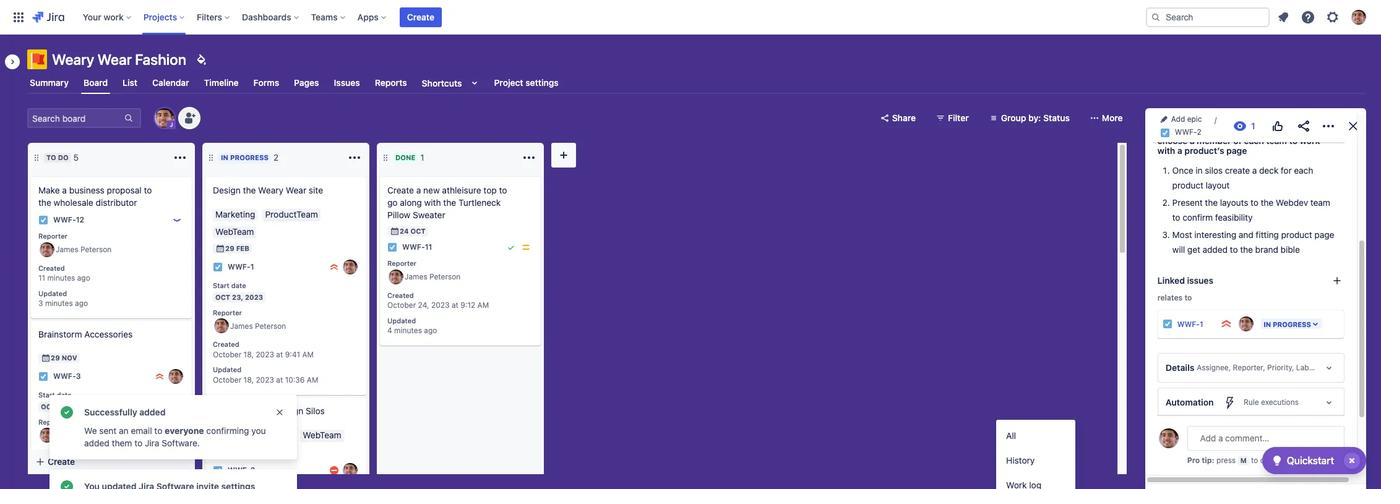 Task type: locate. For each thing, give the bounding box(es) containing it.
at for 9:12
[[452, 301, 458, 310]]

at left the 9:57 on the bottom right
[[1258, 428, 1265, 438]]

and
[[1242, 125, 1257, 136], [1239, 229, 1253, 240]]

create
[[407, 11, 434, 22], [387, 185, 414, 196], [48, 457, 75, 467]]

0 vertical spatial and
[[1242, 125, 1257, 136]]

apps button
[[354, 7, 391, 27]]

0 vertical spatial will
[[1290, 125, 1304, 136]]

ago inside "updated 3 minutes ago"
[[75, 299, 88, 308]]

success image down created october 18, 2023 at 11:01 am
[[59, 480, 74, 489]]

2023 inside created october 18, 2023 at 9:57 am updated 7 minutes ago
[[1238, 428, 1256, 438]]

reports
[[375, 77, 407, 88]]

task image left wwf-12 link
[[38, 215, 48, 225]]

once
[[1172, 165, 1193, 175]]

jira
[[145, 438, 159, 449]]

weary up the board
[[52, 51, 94, 68]]

to inside confirming you added them to jira software.
[[134, 438, 142, 449]]

issues
[[334, 77, 360, 88]]

wwf-1 down feb
[[228, 263, 254, 272]]

created inside created 11 minutes ago
[[38, 264, 65, 272]]

1 vertical spatial date
[[57, 391, 72, 399]]

copy link to issue image
[[1199, 127, 1209, 137]]

team inside present the layouts to the webdev team to confirm feasibility
[[1310, 197, 1330, 208]]

all button
[[996, 424, 1075, 449]]

a up once in the top right of the page
[[1177, 145, 1182, 156]]

at inside created october 18, 2023 at 9:41 am
[[276, 350, 283, 360]]

0 vertical spatial success image
[[59, 405, 74, 420]]

2 success image from the top
[[59, 480, 74, 489]]

make a business proposal to the wholesale distributor
[[38, 185, 152, 208]]

wwf-2 for the leftmost wwf-2 link
[[228, 466, 255, 475]]

0 vertical spatial create button
[[400, 7, 442, 27]]

the
[[1206, 86, 1219, 97], [243, 185, 256, 196], [1205, 197, 1218, 208], [1261, 197, 1274, 208], [38, 197, 51, 208], [443, 197, 456, 208], [1240, 244, 1253, 255]]

updated inside updated october 18, 2023 at 10:36 am
[[213, 366, 241, 374]]

added inside "most interesting and fitting product page will get added to the brand bible"
[[1203, 244, 1228, 255]]

will right the vote options: no one has voted for this issue yet. icon
[[1290, 125, 1304, 136]]

oct right 24
[[411, 227, 426, 235]]

1 vertical spatial will
[[1172, 244, 1185, 255]]

help image
[[1301, 10, 1315, 24]]

0 vertical spatial team
[[1266, 135, 1287, 146]]

1 success image from the top
[[59, 405, 74, 420]]

october for october 18, 2023 at 11:01 am
[[38, 460, 67, 469]]

created inside created october 18, 2023 at 11:01 am
[[38, 450, 65, 458]]

added inside confirming you added them to jira software.
[[84, 438, 109, 449]]

0 horizontal spatial create button
[[28, 451, 195, 473]]

wwf-2 link down add epic
[[1175, 126, 1201, 139]]

share image
[[1296, 119, 1311, 134]]

1 vertical spatial wwf-1
[[1177, 320, 1203, 329]]

18, for updated
[[1226, 428, 1236, 438]]

0 vertical spatial wwf-1 link
[[228, 262, 254, 273]]

vote options: no one has voted for this issue yet. image
[[1270, 119, 1285, 134]]

with down "new"
[[424, 197, 441, 208]]

timeline link
[[201, 72, 241, 94]]

to inside product, marketing, and design will choose a member of each team to work with a product's page
[[1289, 135, 1298, 146]]

wwf- for wwf-12 link
[[53, 216, 76, 225]]

0 vertical spatial product
[[1172, 180, 1203, 190]]

minutes inside "updated 3 minutes ago"
[[45, 299, 73, 308]]

configure
[[1183, 459, 1224, 469]]

pro
[[1187, 456, 1200, 465]]

calendar
[[152, 77, 189, 88]]

29 left feb
[[225, 244, 234, 252]]

2 vertical spatial added
[[84, 438, 109, 449]]

0 vertical spatial added
[[1203, 244, 1228, 255]]

to do 5
[[46, 152, 79, 163]]

october inside created october 18, 2023 at 9:41 am
[[213, 350, 241, 360]]

minutes up "updated 3 minutes ago"
[[47, 274, 75, 283]]

created inside 'created october 24, 2023 at 9:12 am'
[[387, 291, 414, 299]]

am right 10:36
[[307, 376, 318, 385]]

1 horizontal spatial design
[[276, 406, 303, 416]]

0 horizontal spatial 3
[[38, 299, 43, 308]]

3 down nov
[[76, 372, 81, 381]]

forms
[[253, 77, 279, 88]]

ago inside created october 18, 2023 at 9:57 am updated 7 minutes ago
[[1233, 442, 1246, 451]]

1 vertical spatial task image
[[213, 262, 223, 272]]

your work button
[[79, 7, 136, 27]]

0 horizontal spatial with
[[424, 197, 441, 208]]

james peterson image up created october 18, 2023 at 9:41 am
[[214, 319, 229, 334]]

2023 inside created october 18, 2023 at 9:41 am
[[256, 350, 274, 360]]

jira image
[[32, 10, 64, 24], [32, 10, 64, 24]]

history button
[[996, 449, 1075, 473]]

a inside 'make a business proposal to the wholesale distributor'
[[62, 185, 67, 196]]

turtleneck
[[459, 197, 501, 208]]

james peterson image
[[155, 108, 174, 128], [343, 260, 358, 275], [1239, 316, 1254, 331], [214, 319, 229, 334], [40, 428, 54, 443], [343, 463, 358, 478]]

am right 9:41
[[302, 350, 314, 360]]

1 horizontal spatial oct
[[215, 293, 230, 301]]

updated inside "updated 3 minutes ago"
[[38, 289, 67, 297]]

james peterson
[[56, 245, 112, 254], [405, 272, 461, 282], [230, 322, 286, 331], [56, 431, 112, 440]]

to right proposal
[[144, 185, 152, 196]]

wwf- down 24 oct
[[402, 243, 425, 252]]

confirming you added them to jira software.
[[84, 426, 266, 449]]

done 1
[[395, 152, 424, 163]]

29 left nov
[[51, 354, 60, 362]]

column actions menu image
[[173, 150, 187, 165], [347, 150, 362, 165], [522, 150, 536, 165]]

am right the 9:57 on the bottom right
[[1285, 428, 1296, 438]]

29 for 29 feb
[[225, 244, 234, 252]]

24 october 2023 image
[[390, 226, 400, 236], [390, 226, 400, 236]]

wwf-2 for topmost wwf-2 link
[[1175, 128, 1201, 137]]

james peterson image
[[40, 242, 54, 257], [389, 270, 403, 284], [168, 369, 183, 384]]

successfully added
[[84, 407, 166, 418]]

0 vertical spatial work
[[104, 11, 124, 22]]

create column image
[[556, 148, 571, 163]]

0 vertical spatial each
[[1244, 135, 1264, 146]]

updated inside updated 4 minutes ago
[[387, 317, 416, 325]]

james up created october 18, 2023 at 9:41 am
[[230, 322, 253, 331]]

0 horizontal spatial weary
[[52, 51, 94, 68]]

relates to
[[1157, 293, 1192, 302]]

0 vertical spatial 11
[[425, 243, 432, 252]]

profile image of james peterson image
[[1159, 429, 1179, 449]]

2023
[[245, 293, 263, 301], [431, 301, 450, 310], [256, 350, 274, 360], [256, 376, 274, 385], [70, 403, 89, 411], [1238, 428, 1256, 438], [81, 460, 100, 469]]

am inside updated october 18, 2023 at 10:36 am
[[307, 376, 318, 385]]

1 horizontal spatial team
[[1310, 197, 1330, 208]]

am inside created october 18, 2023 at 9:57 am updated 7 minutes ago
[[1285, 428, 1296, 438]]

rule executions
[[1243, 398, 1298, 407]]

will
[[1290, 125, 1304, 136], [1172, 244, 1185, 255]]

am for created october 18, 2023 at 9:57 am updated 7 minutes ago
[[1285, 428, 1296, 438]]

0 horizontal spatial design
[[213, 185, 241, 196]]

at inside created october 18, 2023 at 9:57 am updated 7 minutes ago
[[1258, 428, 1265, 438]]

minutes up press
[[1203, 442, 1231, 451]]

to inside 'make a business proposal to the wholesale distributor'
[[144, 185, 152, 196]]

each up 'webdev'
[[1294, 165, 1313, 175]]

and inside "most interesting and fitting product page will get added to the brand bible"
[[1239, 229, 1253, 240]]

tab list
[[20, 72, 1374, 94]]

create up the 'go'
[[387, 185, 414, 196]]

wwf-12 link
[[53, 215, 84, 226]]

11 up "updated 3 minutes ago"
[[38, 274, 45, 283]]

wwf-2 link down confirming at the left bottom of page
[[228, 466, 255, 476]]

wwf- for topmost wwf-2 link
[[1175, 128, 1197, 137]]

2 vertical spatial james peterson image
[[168, 369, 183, 384]]

wear left site
[[286, 185, 306, 196]]

james down wwf-11 link
[[405, 272, 427, 282]]

and down feasibility
[[1239, 229, 1253, 240]]

1 column actions menu image from the left
[[173, 150, 187, 165]]

start down wwf-3 link
[[38, 391, 55, 399]]

reporter
[[38, 232, 67, 240], [387, 259, 416, 267], [213, 309, 242, 317], [38, 418, 67, 426]]

most interesting and fitting product page will get added to the brand bible
[[1172, 229, 1337, 255]]

ago for 11 minutes ago
[[77, 274, 90, 283]]

created for created october 18, 2023 at 9:57 am updated 7 minutes ago
[[1165, 428, 1193, 438]]

2 down epic
[[1197, 128, 1201, 137]]

1 horizontal spatial 23,
[[232, 293, 243, 301]]

9:57
[[1267, 428, 1283, 438]]

24 oct
[[400, 227, 426, 235]]

3 for updated 3 minutes ago
[[38, 299, 43, 308]]

the inside "most interesting and fitting product page will get added to the brand bible"
[[1240, 244, 1253, 255]]

start
[[213, 282, 229, 290], [38, 391, 55, 399]]

page up 'create'
[[1226, 145, 1247, 156]]

minutes down created 11 minutes ago
[[45, 299, 73, 308]]

updated down created october 18, 2023 at 9:41 am
[[213, 366, 241, 374]]

0 horizontal spatial page
[[1226, 145, 1247, 156]]

am inside 'created october 24, 2023 at 9:12 am'
[[477, 301, 489, 310]]

wwf-1 right issue type: task icon
[[1177, 320, 1203, 329]]

1 vertical spatial work
[[1300, 135, 1320, 146]]

18, inside created october 18, 2023 at 11:01 am
[[69, 460, 79, 469]]

with inside create a new athleisure top to go along with the turtleneck pillow sweater
[[424, 197, 441, 208]]

23, down wwf-3 link
[[58, 403, 69, 411]]

0 vertical spatial task image
[[387, 243, 397, 252]]

october inside 'created october 24, 2023 at 9:12 am'
[[387, 301, 416, 310]]

success image
[[59, 405, 74, 420], [59, 480, 74, 489]]

0 horizontal spatial added
[[84, 438, 109, 449]]

2023 inside 'created october 24, 2023 at 9:12 am'
[[431, 301, 450, 310]]

to inside "most interesting and fitting product page will get added to the brand bible"
[[1230, 244, 1238, 255]]

issue type: task image
[[1162, 319, 1172, 329]]

with inside product, marketing, and design will choose a member of each team to work with a product's page
[[1157, 145, 1175, 156]]

created 11 minutes ago
[[38, 264, 90, 283]]

2023 for created october 24, 2023 at 9:12 am
[[431, 301, 450, 310]]

along
[[400, 197, 422, 208]]

for inside refer to the parent task for inspiration sites
[[1268, 86, 1279, 97]]

11 inside created 11 minutes ago
[[38, 274, 45, 283]]

a left deck on the right of page
[[1252, 165, 1257, 175]]

1 vertical spatial oct
[[215, 293, 230, 301]]

present the layouts to the webdev team to confirm feasibility
[[1172, 197, 1333, 222]]

2 vertical spatial design
[[276, 406, 303, 416]]

page
[[1226, 145, 1247, 156], [1314, 229, 1334, 240]]

0 vertical spatial for
[[1268, 86, 1279, 97]]

projects button
[[140, 7, 189, 27]]

wwf- down the 29 nov
[[53, 372, 76, 381]]

the down athleisure
[[443, 197, 456, 208]]

updated for 4
[[387, 317, 416, 325]]

1 vertical spatial for
[[1281, 165, 1292, 175]]

wwf-2 down add epic
[[1175, 128, 1201, 137]]

2023 left 10:36
[[256, 376, 274, 385]]

automation
[[1166, 397, 1214, 407]]

0 horizontal spatial 23,
[[58, 403, 69, 411]]

at for 10:36
[[276, 376, 283, 385]]

added down we
[[84, 438, 109, 449]]

0 horizontal spatial wwf-2
[[228, 466, 255, 475]]

updated for october
[[213, 366, 241, 374]]

wwf-11 link
[[402, 242, 432, 253]]

2 horizontal spatial design
[[1260, 125, 1288, 136]]

1 horizontal spatial wwf-2
[[1175, 128, 1201, 137]]

create left 11:01
[[48, 457, 75, 467]]

share
[[892, 113, 916, 123]]

1 horizontal spatial create button
[[400, 7, 442, 27]]

oct down wwf-3 link
[[41, 403, 56, 411]]

0 vertical spatial 2
[[1197, 128, 1201, 137]]

projects
[[143, 11, 177, 22]]

at inside updated october 18, 2023 at 10:36 am
[[276, 376, 283, 385]]

2 horizontal spatial 2
[[1197, 128, 1201, 137]]

dashboards
[[242, 11, 291, 22]]

column actions menu image for 5
[[173, 150, 187, 165]]

start date oct 23, 2023 down wwf-3 link
[[38, 391, 89, 411]]

2023 for created october 18, 2023 at 9:57 am updated 7 minutes ago
[[1238, 428, 1256, 438]]

0 horizontal spatial product
[[1172, 180, 1203, 190]]

1 horizontal spatial each
[[1294, 165, 1313, 175]]

at inside 'created october 24, 2023 at 9:12 am'
[[452, 301, 458, 310]]

2023 up updated october 18, 2023 at 10:36 am
[[256, 350, 274, 360]]

updated 4 minutes ago
[[387, 317, 437, 336]]

1 horizontal spatial task image
[[387, 243, 397, 252]]

minutes right 4
[[394, 326, 422, 336]]

ago up brainstorm accessories at the bottom left of the page
[[75, 299, 88, 308]]

ago inside updated 4 minutes ago
[[424, 326, 437, 336]]

success image down wwf-3 link
[[59, 405, 74, 420]]

october for updated
[[1195, 428, 1223, 438]]

1 horizontal spatial 29
[[225, 244, 234, 252]]

october inside created october 18, 2023 at 9:57 am updated 7 minutes ago
[[1195, 428, 1223, 438]]

9:41
[[285, 350, 300, 360]]

created for created october 18, 2023 at 11:01 am
[[38, 450, 65, 458]]

will inside "most interesting and fitting product page will get added to the brand bible"
[[1172, 244, 1185, 255]]

group
[[1001, 113, 1026, 123]]

will inside product, marketing, and design will choose a member of each team to work with a product's page
[[1290, 125, 1304, 136]]

2 vertical spatial create
[[48, 457, 75, 467]]

1 horizontal spatial page
[[1314, 229, 1334, 240]]

weary down the in progress 2
[[258, 185, 283, 196]]

details element
[[1157, 353, 1345, 383]]

banner
[[0, 0, 1381, 35]]

18, up the listing
[[244, 376, 254, 385]]

Search board text field
[[28, 110, 123, 127]]

medium image
[[521, 243, 531, 252]]

group
[[996, 420, 1075, 489]]

am for created october 18, 2023 at 9:41 am
[[302, 350, 314, 360]]

18, for october 18, 2023 at 9:41 am
[[244, 350, 254, 360]]

1 vertical spatial 3
[[76, 372, 81, 381]]

0 vertical spatial 29
[[225, 244, 234, 252]]

wwf-12
[[53, 216, 84, 225]]

most
[[1172, 229, 1192, 240]]

october inside created october 18, 2023 at 11:01 am
[[38, 460, 67, 469]]

at left 9:41
[[276, 350, 283, 360]]

at left "9:12"
[[452, 301, 458, 310]]

1 vertical spatial each
[[1294, 165, 1313, 175]]

0 vertical spatial with
[[1157, 145, 1175, 156]]

1 vertical spatial wear
[[286, 185, 306, 196]]

minutes inside updated 4 minutes ago
[[394, 326, 422, 336]]

wwf-1 link right issue type: task icon
[[1177, 320, 1203, 329]]

2 for the leftmost wwf-2 link
[[250, 466, 255, 475]]

1 horizontal spatial 3
[[76, 372, 81, 381]]

successfully
[[84, 407, 137, 418]]

0 vertical spatial 3
[[38, 299, 43, 308]]

1 vertical spatial create button
[[28, 451, 195, 473]]

product's
[[1184, 145, 1224, 156]]

press
[[1217, 456, 1236, 465]]

to down email
[[134, 438, 142, 449]]

layout
[[1206, 180, 1230, 190]]

0 horizontal spatial start
[[38, 391, 55, 399]]

1 horizontal spatial product
[[1281, 229, 1312, 240]]

automation element
[[1157, 388, 1345, 417]]

create inside create a new athleisure top to go along with the turtleneck pillow sweater
[[387, 185, 414, 196]]

wwf- down confirming at the left bottom of page
[[228, 466, 250, 475]]

1 vertical spatial 1
[[250, 263, 254, 272]]

oct down the '29 feb'
[[215, 293, 230, 301]]

updated
[[38, 289, 67, 297], [387, 317, 416, 325], [213, 366, 241, 374], [1165, 442, 1195, 451]]

0 vertical spatial create
[[407, 11, 434, 22]]

october
[[387, 301, 416, 310], [213, 350, 241, 360], [213, 376, 241, 385], [1195, 428, 1223, 438], [38, 460, 67, 469]]

minutes for 11
[[47, 274, 75, 283]]

18, inside created october 18, 2023 at 9:41 am
[[244, 350, 254, 360]]

am right 11:01
[[130, 460, 141, 469]]

design down the "in"
[[213, 185, 241, 196]]

notifications image
[[1276, 10, 1291, 24]]

0 horizontal spatial 11
[[38, 274, 45, 283]]

a up wholesale
[[62, 185, 67, 196]]

1 horizontal spatial date
[[231, 282, 246, 290]]

to down linked issues
[[1185, 293, 1192, 302]]

wwf-11
[[402, 243, 432, 252]]

calendar link
[[150, 72, 192, 94]]

to right top
[[499, 185, 507, 196]]

check image
[[1269, 454, 1284, 468]]

each inside once in silos create a deck for each product layout
[[1294, 165, 1313, 175]]

0 vertical spatial 1
[[420, 152, 424, 163]]

0 vertical spatial weary
[[52, 51, 94, 68]]

tab list containing board
[[20, 72, 1374, 94]]

18, inside created october 18, 2023 at 9:57 am updated 7 minutes ago
[[1226, 428, 1236, 438]]

top
[[483, 185, 497, 196]]

2023 inside updated october 18, 2023 at 10:36 am
[[256, 376, 274, 385]]

0 vertical spatial wwf-2 link
[[1175, 126, 1201, 139]]

18, inside updated october 18, 2023 at 10:36 am
[[244, 376, 254, 385]]

18, up updated october 18, 2023 at 10:36 am
[[244, 350, 254, 360]]

0 horizontal spatial team
[[1266, 135, 1287, 146]]

a left copy link to issue icon
[[1190, 135, 1195, 146]]

and for each
[[1242, 125, 1257, 136]]

each
[[1244, 135, 1264, 146], [1294, 165, 1313, 175]]

the left 'parent'
[[1206, 86, 1219, 97]]

design left share icon
[[1260, 125, 1288, 136]]

0 vertical spatial wwf-2
[[1175, 128, 1201, 137]]

a inside once in silos create a deck for each product layout
[[1252, 165, 1257, 175]]

0 horizontal spatial for
[[1268, 86, 1279, 97]]

updated october 18, 2023 at 10:36 am
[[213, 366, 318, 385]]

0 vertical spatial start date oct 23, 2023
[[213, 282, 263, 301]]

work right your
[[104, 11, 124, 22]]

create button down them at bottom left
[[28, 451, 195, 473]]

set background color image
[[194, 52, 209, 67]]

1 vertical spatial wwf-1 link
[[1177, 320, 1203, 329]]

oct
[[411, 227, 426, 235], [215, 293, 230, 301], [41, 403, 56, 411]]

0 horizontal spatial task image
[[213, 262, 223, 272]]

team inside product, marketing, and design will choose a member of each team to work with a product's page
[[1266, 135, 1287, 146]]

ago inside created 11 minutes ago
[[77, 274, 90, 283]]

0 horizontal spatial 29
[[51, 354, 60, 362]]

2 column actions menu image from the left
[[347, 150, 362, 165]]

updated inside created october 18, 2023 at 9:57 am updated 7 minutes ago
[[1165, 442, 1195, 451]]

3 inside "updated 3 minutes ago"
[[38, 299, 43, 308]]

james
[[56, 245, 78, 254], [405, 272, 427, 282], [230, 322, 253, 331], [56, 431, 78, 440]]

wwf- for wwf-11 link
[[402, 243, 425, 252]]

with down product,
[[1157, 145, 1175, 156]]

am
[[477, 301, 489, 310], [302, 350, 314, 360], [307, 376, 318, 385], [1285, 428, 1296, 438], [130, 460, 141, 469]]

29 february 2024 image
[[215, 244, 225, 254], [215, 244, 225, 254]]

column actions menu image left create column "icon"
[[522, 150, 536, 165]]

design left silos
[[276, 406, 303, 416]]

1 vertical spatial success image
[[59, 480, 74, 489]]

quickstart
[[1287, 455, 1334, 467]]

23, down the '29 feb'
[[232, 293, 243, 301]]

done image
[[506, 243, 516, 252], [506, 243, 516, 252]]

october for october 18, 2023 at 9:41 am
[[213, 350, 241, 360]]

james peterson image right highest image
[[168, 369, 183, 384]]

member
[[1197, 135, 1231, 146]]

2 vertical spatial 2
[[250, 466, 255, 475]]

2023 left 11:01
[[81, 460, 100, 469]]

tip:
[[1202, 456, 1214, 465]]

1 vertical spatial 29
[[51, 354, 60, 362]]

task image
[[387, 243, 397, 252], [213, 262, 223, 272]]

wwf- down add epic
[[1175, 128, 1197, 137]]

marketing,
[[1195, 125, 1240, 136]]

banner containing your work
[[0, 0, 1381, 35]]

1 vertical spatial product
[[1281, 229, 1312, 240]]

create button
[[400, 7, 442, 27], [28, 451, 195, 473]]

0 vertical spatial design
[[1260, 125, 1288, 136]]

created inside created october 18, 2023 at 9:57 am updated 7 minutes ago
[[1165, 428, 1193, 438]]

18,
[[244, 350, 254, 360], [244, 376, 254, 385], [1226, 428, 1236, 438], [69, 460, 79, 469]]

confirm
[[1183, 212, 1213, 222]]

start down the '29 feb'
[[213, 282, 229, 290]]

task image
[[1160, 128, 1170, 138], [38, 215, 48, 225], [38, 372, 48, 382], [213, 466, 223, 476]]

task image down 29 november 2023 image in the left bottom of the page
[[38, 372, 48, 382]]

2023 inside created october 18, 2023 at 11:01 am
[[81, 460, 100, 469]]

0 horizontal spatial oct
[[41, 403, 56, 411]]

created for created october 24, 2023 at 9:12 am
[[387, 291, 414, 299]]

minutes inside created 11 minutes ago
[[47, 274, 75, 283]]

3 for wwf-3
[[76, 372, 81, 381]]

0 vertical spatial oct
[[411, 227, 426, 235]]

1 vertical spatial team
[[1310, 197, 1330, 208]]

deck
[[1259, 165, 1278, 175]]

page inside "most interesting and fitting product page will get added to the brand bible"
[[1314, 229, 1334, 240]]

am inside created october 18, 2023 at 11:01 am
[[130, 460, 141, 469]]

each inside product, marketing, and design will choose a member of each team to work with a product's page
[[1244, 135, 1264, 146]]

created inside created october 18, 2023 at 9:41 am
[[213, 341, 239, 349]]

1 vertical spatial wwf-2
[[228, 466, 255, 475]]

team right 'webdev'
[[1310, 197, 1330, 208]]

link an issue image
[[1332, 276, 1342, 286]]

2 horizontal spatial oct
[[411, 227, 426, 235]]

webdev
[[1276, 197, 1308, 208]]

1 vertical spatial 11
[[38, 274, 45, 283]]

reporter up created october 18, 2023 at 9:41 am
[[213, 309, 242, 317]]

october inside updated october 18, 2023 at 10:36 am
[[213, 376, 241, 385]]

peterson up created october 18, 2023 at 11:01 am
[[80, 431, 112, 440]]

issues
[[1187, 275, 1213, 286]]

reporter left we
[[38, 418, 67, 426]]

1 vertical spatial create
[[387, 185, 414, 196]]

am for created october 18, 2023 at 11:01 am
[[130, 460, 141, 469]]

athleisure
[[442, 185, 481, 196]]

0 horizontal spatial wwf-1 link
[[228, 262, 254, 273]]

2023 up m in the right of the page
[[1238, 428, 1256, 438]]

teams button
[[307, 7, 350, 27]]

james left we
[[56, 431, 78, 440]]

dismiss image
[[275, 408, 285, 418]]

filter
[[948, 113, 969, 123]]

1 vertical spatial design
[[213, 185, 241, 196]]

task image down confirming at the left bottom of page
[[213, 466, 223, 476]]

0 vertical spatial start
[[213, 282, 229, 290]]

at inside created october 18, 2023 at 11:01 am
[[102, 460, 108, 469]]

close image
[[1346, 119, 1360, 134]]

and inside product, marketing, and design will choose a member of each team to work with a product's page
[[1242, 125, 1257, 136]]

29 for 29 nov
[[51, 354, 60, 362]]

2 right progress
[[273, 152, 279, 163]]

ago down 24, at the bottom
[[424, 326, 437, 336]]

am inside created october 18, 2023 at 9:41 am
[[302, 350, 314, 360]]

0 vertical spatial page
[[1226, 145, 1247, 156]]

18, left 11:01
[[69, 460, 79, 469]]

wwf-
[[1175, 128, 1197, 137], [53, 216, 76, 225], [402, 243, 425, 252], [228, 263, 250, 272], [1177, 320, 1200, 329], [53, 372, 76, 381], [228, 466, 250, 475]]

1 vertical spatial weary
[[258, 185, 283, 196]]

wwf- down wholesale
[[53, 216, 76, 225]]

team down the vote options: no one has voted for this issue yet. icon
[[1266, 135, 1287, 146]]

task image for wwf-3
[[38, 372, 48, 382]]



Task type: vqa. For each thing, say whether or not it's contained in the screenshot.
minutes inside Created October 18, 2023 at 9:57 AM Updated 7 minutes ago
yes



Task type: describe. For each thing, give the bounding box(es) containing it.
column actions menu image for 2
[[347, 150, 362, 165]]

10:36
[[285, 376, 305, 385]]

29 feb
[[225, 244, 249, 252]]

pages
[[294, 77, 319, 88]]

sites
[[1172, 101, 1191, 112]]

wwf- for wwf-3 link
[[53, 372, 76, 381]]

of
[[1233, 135, 1242, 146]]

priority: highest image
[[1220, 318, 1233, 330]]

product,
[[1157, 125, 1193, 136]]

11:01
[[111, 460, 128, 469]]

details
[[1166, 362, 1194, 373]]

1 vertical spatial start date oct 23, 2023
[[38, 391, 89, 411]]

0 vertical spatial wear
[[97, 51, 132, 68]]

1 vertical spatial start
[[38, 391, 55, 399]]

wwf-1 link for task image related to wwf-1
[[228, 262, 254, 273]]

medium high image
[[329, 466, 339, 476]]

choose
[[1157, 135, 1188, 146]]

wwf- down the '29 feb'
[[228, 263, 250, 272]]

create inside primary element
[[407, 11, 434, 22]]

feasibility
[[1215, 212, 1253, 222]]

5
[[73, 152, 79, 163]]

fitting
[[1256, 229, 1279, 240]]

24,
[[418, 301, 429, 310]]

2023 down feb
[[245, 293, 263, 301]]

and for to
[[1239, 229, 1253, 240]]

29 november 2023 image
[[41, 353, 51, 363]]

1 horizontal spatial 2
[[273, 152, 279, 163]]

teams
[[311, 11, 338, 22]]

software.
[[162, 438, 200, 449]]

the down progress
[[243, 185, 256, 196]]

reports link
[[372, 72, 409, 94]]

add epic
[[1171, 114, 1202, 124]]

appswitcher icon image
[[11, 10, 26, 24]]

updated 3 minutes ago
[[38, 289, 88, 308]]

project
[[494, 77, 523, 88]]

0 vertical spatial 23,
[[232, 293, 243, 301]]

to right m in the right of the page
[[1251, 456, 1258, 465]]

board
[[84, 77, 108, 88]]

3 column actions menu image from the left
[[522, 150, 536, 165]]

1 horizontal spatial 1
[[420, 152, 424, 163]]

work inside product, marketing, and design will choose a member of each team to work with a product's page
[[1300, 135, 1320, 146]]

2 horizontal spatial 1
[[1200, 320, 1203, 329]]

page inside product, marketing, and design will choose a member of each team to work with a product's page
[[1226, 145, 1247, 156]]

2023 for created october 18, 2023 at 11:01 am
[[81, 460, 100, 469]]

0 horizontal spatial 1
[[250, 263, 254, 272]]

group by: status
[[1001, 113, 1070, 123]]

1 horizontal spatial start date oct 23, 2023
[[213, 282, 263, 301]]

peterson down 12
[[80, 245, 112, 254]]

wwf-1 link for issue type: task icon
[[1177, 320, 1203, 329]]

am for updated october 18, 2023 at 10:36 am
[[307, 376, 318, 385]]

shortcuts button
[[419, 72, 484, 94]]

pillow
[[387, 210, 410, 220]]

filters
[[197, 11, 222, 22]]

wholesale
[[54, 197, 93, 208]]

fashion
[[135, 51, 186, 68]]

product inside once in silos create a deck for each product layout
[[1172, 180, 1203, 190]]

nov
[[62, 354, 77, 362]]

0 horizontal spatial date
[[57, 391, 72, 399]]

task image for wwf-11
[[387, 243, 397, 252]]

11 for created 11 minutes ago
[[38, 274, 45, 283]]

updated for 3
[[38, 289, 67, 297]]

james peterson image left we
[[40, 428, 54, 443]]

we sent an email to everyone
[[84, 426, 204, 436]]

created october 18, 2023 at 9:57 am updated 7 minutes ago
[[1165, 428, 1296, 451]]

minutes for 3
[[45, 299, 73, 308]]

sweater
[[413, 210, 445, 220]]

list link
[[120, 72, 140, 94]]

your profile and settings image
[[1351, 10, 1366, 24]]

a inside create a new athleisure top to go along with the turtleneck pillow sweater
[[416, 185, 421, 196]]

task
[[1249, 86, 1265, 97]]

18, for october 18, 2023 at 10:36 am
[[244, 376, 254, 385]]

list
[[123, 77, 137, 88]]

everyone
[[165, 426, 204, 436]]

29 nov
[[51, 354, 77, 362]]

at for 9:57
[[1258, 428, 1265, 438]]

an
[[119, 426, 129, 436]]

0 vertical spatial wwf-1
[[228, 263, 254, 272]]

1 horizontal spatial added
[[139, 407, 166, 418]]

pages link
[[292, 72, 321, 94]]

relates
[[1157, 293, 1183, 302]]

silos
[[1205, 165, 1223, 175]]

1 horizontal spatial james peterson image
[[168, 369, 183, 384]]

summary
[[30, 77, 69, 88]]

do
[[58, 153, 68, 161]]

in
[[1196, 165, 1203, 175]]

by:
[[1028, 113, 1041, 123]]

at for 9:41
[[276, 350, 283, 360]]

wwf- right issue type: task icon
[[1177, 320, 1200, 329]]

to up "jira"
[[154, 426, 162, 436]]

18, for october 18, 2023 at 11:01 am
[[69, 460, 79, 469]]

to inside create a new athleisure top to go along with the turtleneck pillow sweater
[[499, 185, 507, 196]]

james peterson up created october 18, 2023 at 9:41 am
[[230, 322, 286, 331]]

task image for wwf-1
[[213, 262, 223, 272]]

minutes inside created october 18, 2023 at 9:57 am updated 7 minutes ago
[[1203, 442, 1231, 451]]

1 vertical spatial 23,
[[58, 403, 69, 411]]

group containing all
[[996, 420, 1075, 489]]

product
[[213, 406, 244, 416]]

settings image
[[1325, 10, 1340, 24]]

share button
[[872, 108, 923, 128]]

james peterson up created october 18, 2023 at 11:01 am
[[56, 431, 112, 440]]

9:12
[[460, 301, 475, 310]]

product inside "most interesting and fitting product page will get added to the brand bible"
[[1281, 229, 1312, 240]]

james up created 11 minutes ago
[[56, 245, 78, 254]]

executions
[[1261, 398, 1298, 407]]

design inside product, marketing, and design will choose a member of each team to work with a product's page
[[1260, 125, 1288, 136]]

peterson up 'created october 24, 2023 at 9:12 am'
[[429, 272, 461, 282]]

11 for wwf-11
[[425, 243, 432, 252]]

task image for wwf-12
[[38, 215, 48, 225]]

get
[[1187, 244, 1200, 255]]

1 horizontal spatial weary
[[258, 185, 283, 196]]

work inside your work dropdown button
[[104, 11, 124, 22]]

configure link
[[1159, 454, 1231, 474]]

the down layout
[[1205, 197, 1218, 208]]

created for created october 18, 2023 at 9:41 am
[[213, 341, 239, 349]]

present
[[1172, 197, 1203, 208]]

james peterson up 'created october 24, 2023 at 9:12 am'
[[405, 272, 461, 282]]

2 horizontal spatial james peterson image
[[389, 270, 403, 284]]

the inside refer to the parent task for inspiration sites
[[1206, 86, 1219, 97]]

task image for wwf-2
[[213, 466, 223, 476]]

created october 24, 2023 at 9:12 am
[[387, 291, 489, 310]]

sidebar navigation image
[[0, 49, 27, 74]]

to up most
[[1172, 212, 1180, 222]]

highest image
[[155, 372, 165, 382]]

for inside once in silos create a deck for each product layout
[[1281, 165, 1292, 175]]

timeline
[[204, 77, 239, 88]]

am for created october 24, 2023 at 9:12 am
[[477, 301, 489, 310]]

linked
[[1157, 275, 1185, 286]]

highest image
[[329, 262, 339, 272]]

minutes for 4
[[394, 326, 422, 336]]

m
[[1240, 457, 1246, 465]]

silos
[[306, 406, 325, 416]]

dismiss quickstart image
[[1342, 451, 1362, 471]]

wwf- for the leftmost wwf-2 link
[[228, 466, 250, 475]]

sent
[[99, 426, 117, 436]]

add people image
[[182, 111, 197, 126]]

reporter down wwf-11 link
[[387, 259, 416, 267]]

layouts
[[1220, 197, 1248, 208]]

product, marketing, and design will choose a member of each team to work with a product's page
[[1157, 125, 1322, 156]]

29 november 2023 image
[[41, 353, 51, 363]]

1 horizontal spatial wear
[[286, 185, 306, 196]]

in
[[221, 153, 228, 161]]

the left 'webdev'
[[1261, 197, 1274, 208]]

the inside 'make a business proposal to the wholesale distributor'
[[38, 197, 51, 208]]

your work
[[83, 11, 124, 22]]

site
[[309, 185, 323, 196]]

your
[[83, 11, 101, 22]]

2023 for created october 18, 2023 at 9:41 am
[[256, 350, 274, 360]]

october for october 18, 2023 at 10:36 am
[[213, 376, 241, 385]]

epic
[[1187, 114, 1202, 124]]

forms link
[[251, 72, 282, 94]]

the inside create a new athleisure top to go along with the turtleneck pillow sweater
[[443, 197, 456, 208]]

all
[[1006, 431, 1016, 441]]

ago for 4 minutes ago
[[424, 326, 437, 336]]

peterson up created october 18, 2023 at 9:41 am
[[255, 322, 286, 331]]

shortcuts
[[422, 78, 462, 88]]

primary element
[[7, 0, 1146, 34]]

inspiration
[[1281, 86, 1322, 97]]

october for october 24, 2023 at 9:12 am
[[387, 301, 416, 310]]

comment
[[1260, 456, 1293, 465]]

ago for 3 minutes ago
[[75, 299, 88, 308]]

rule
[[1243, 398, 1259, 407]]

task image down add epic "popup button"
[[1160, 128, 1170, 138]]

created for created 11 minutes ago
[[38, 264, 65, 272]]

1 horizontal spatial wwf-1
[[1177, 320, 1203, 329]]

7
[[1197, 442, 1201, 451]]

low image
[[172, 215, 182, 225]]

parent
[[1221, 86, 1247, 97]]

search image
[[1151, 12, 1161, 22]]

refer
[[1172, 86, 1193, 97]]

to
[[46, 153, 56, 161]]

apps
[[357, 11, 379, 22]]

project settings
[[494, 77, 559, 88]]

confirming
[[206, 426, 249, 436]]

go
[[387, 197, 398, 208]]

create button inside primary element
[[400, 7, 442, 27]]

james peterson image left "add people" image at left
[[155, 108, 174, 128]]

2023 up we
[[70, 403, 89, 411]]

0 horizontal spatial wwf-2 link
[[228, 466, 255, 476]]

james peterson image right highest icon
[[343, 260, 358, 275]]

12
[[76, 216, 84, 225]]

Search field
[[1146, 7, 1270, 27]]

2 for topmost wwf-2 link
[[1197, 128, 1201, 137]]

listing
[[247, 406, 273, 416]]

to inside refer to the parent task for inspiration sites
[[1196, 86, 1204, 97]]

at for 11:01
[[102, 460, 108, 469]]

james peterson image right priority: highest image
[[1239, 316, 1254, 331]]

4
[[387, 326, 392, 336]]

1 horizontal spatial start
[[213, 282, 229, 290]]

to right layouts
[[1251, 197, 1258, 208]]

reporter down wwf-12 link
[[38, 232, 67, 240]]

24
[[400, 227, 409, 235]]

Add a comment… field
[[1187, 426, 1345, 451]]

brainstorm
[[38, 329, 82, 340]]

actions image
[[1321, 119, 1336, 134]]

0 vertical spatial date
[[231, 282, 246, 290]]

2023 for updated october 18, 2023 at 10:36 am
[[256, 376, 274, 385]]

0 vertical spatial james peterson image
[[40, 242, 54, 257]]

james peterson down 12
[[56, 245, 112, 254]]

pro tip: press m to comment
[[1187, 456, 1293, 465]]

once in silos create a deck for each product layout
[[1172, 165, 1315, 190]]

james peterson image right medium high icon
[[343, 463, 358, 478]]



